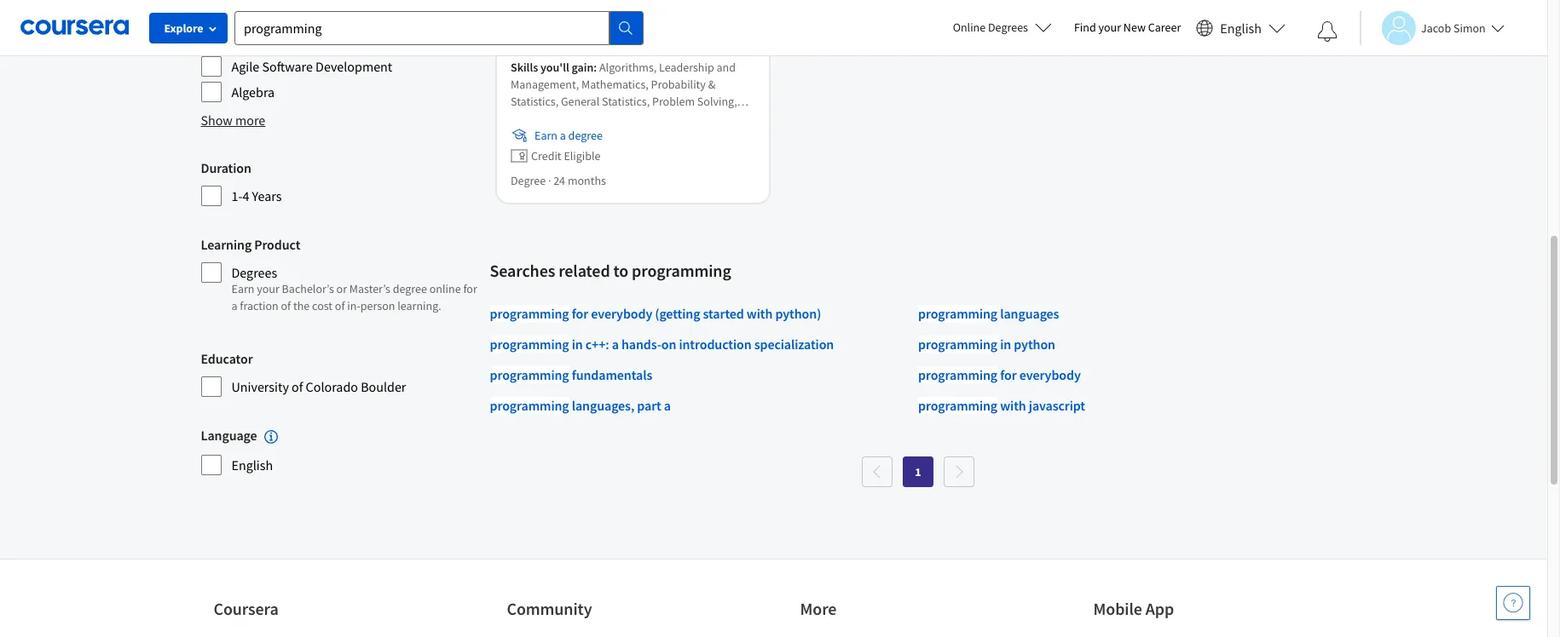 Task type: locate. For each thing, give the bounding box(es) containing it.
programming languages , part a
[[490, 398, 671, 415]]

engineering
[[566, 6, 636, 23], [652, 6, 722, 23]]

started
[[703, 306, 744, 323]]

1 vertical spatial degrees
[[232, 264, 277, 281]]

1 horizontal spatial with
[[1001, 398, 1027, 415]]

your up fraction
[[257, 281, 280, 297]]

0 vertical spatial languages
[[1001, 306, 1060, 323]]

0 vertical spatial degree
[[568, 128, 602, 144]]

programming down programming languages
[[919, 336, 998, 353]]

0 vertical spatial degrees
[[988, 20, 1029, 35]]

1 horizontal spatial your
[[1099, 20, 1122, 35]]

your
[[1099, 20, 1122, 35], [257, 281, 280, 297]]

or
[[336, 281, 347, 297]]

coursera
[[214, 599, 279, 620]]

for up programming with javascript
[[1001, 367, 1017, 384]]

0 horizontal spatial engineering
[[566, 6, 636, 23]]

learning
[[201, 236, 252, 253]]

english inside language group
[[232, 457, 273, 474]]

months
[[567, 174, 606, 189]]

1 vertical spatial for
[[572, 306, 589, 323]]

0 horizontal spatial for
[[463, 281, 477, 297]]

career
[[1149, 20, 1181, 35]]

english button
[[1190, 0, 1293, 55]]

degrees inside popup button
[[988, 20, 1029, 35]]

a up credit eligible
[[560, 128, 566, 144]]

2 engineering from the left
[[652, 6, 722, 23]]

earn for earn a degree
[[534, 128, 557, 144]]

1 vertical spatial with
[[1001, 398, 1027, 415]]

a left fraction
[[232, 299, 238, 314]]

1 horizontal spatial in
[[639, 6, 650, 23]]

1 vertical spatial everybody
[[1020, 367, 1081, 384]]

earn
[[534, 128, 557, 144], [232, 281, 255, 297]]

for
[[463, 281, 477, 297], [572, 306, 589, 323], [1001, 367, 1017, 384]]

python
[[776, 306, 817, 323], [1014, 336, 1056, 353]]

degrees down learning product
[[232, 264, 277, 281]]

online
[[430, 281, 461, 297]]

)
[[817, 306, 822, 323]]

person
[[361, 299, 395, 314]]

0 vertical spatial for
[[463, 281, 477, 297]]

of left the
[[281, 299, 291, 314]]

agile
[[232, 58, 259, 75]]

english right career
[[1221, 19, 1262, 36]]

python up programming for everybody
[[1014, 336, 1056, 353]]

english down "information about this filter group" image
[[232, 457, 273, 474]]

earn your bachelor's or master's degree online for a fraction of the cost of in-person learning.
[[232, 281, 477, 314]]

2 horizontal spatial for
[[1001, 367, 1017, 384]]

software
[[262, 58, 313, 75]]

programming for programming for everybody ( getting started with python )
[[490, 306, 569, 323]]

of left 'in-'
[[335, 299, 345, 314]]

1 vertical spatial languages
[[572, 398, 631, 415]]

0 horizontal spatial earn
[[232, 281, 255, 297]]

in-
[[347, 299, 361, 314]]

0 horizontal spatial your
[[257, 281, 280, 297]]

related
[[559, 260, 610, 282]]

of left colorado
[[292, 379, 303, 396]]

management
[[510, 27, 586, 44]]

0 horizontal spatial english
[[232, 457, 273, 474]]

earn up fraction
[[232, 281, 255, 297]]

degrees right online
[[988, 20, 1029, 35]]

0 horizontal spatial in
[[572, 336, 583, 353]]

a right the part
[[664, 398, 671, 415]]

of up management
[[552, 6, 564, 23]]

0 vertical spatial english
[[1221, 19, 1262, 36]]

-
[[657, 336, 662, 353]]

0 horizontal spatial everybody
[[591, 306, 653, 323]]

0 horizontal spatial python
[[776, 306, 817, 323]]

accounting
[[232, 7, 295, 24]]

a inside earn your bachelor's or master's degree online for a fraction of the cost of in-person learning.
[[232, 299, 238, 314]]

0 horizontal spatial with
[[747, 306, 773, 323]]

degree
[[568, 128, 602, 144], [393, 281, 427, 297]]

credit
[[531, 149, 561, 164]]

2 vertical spatial for
[[1001, 367, 1017, 384]]

master
[[510, 6, 549, 23]]

the
[[293, 299, 310, 314]]

·
[[548, 174, 551, 189]]

1 horizontal spatial engineering
[[652, 6, 722, 23]]

1 horizontal spatial earn
[[534, 128, 557, 144]]

0 horizontal spatial degree
[[393, 281, 427, 297]]

for up c on the bottom left
[[572, 306, 589, 323]]

explore button
[[149, 13, 228, 43]]

explore
[[164, 20, 203, 36]]

python up specialization
[[776, 306, 817, 323]]

24
[[553, 174, 565, 189]]

1 horizontal spatial degree
[[568, 128, 602, 144]]

for right online
[[463, 281, 477, 297]]

0 horizontal spatial degrees
[[232, 264, 277, 281]]

everybody for programming for everybody
[[1020, 367, 1081, 384]]

duration group
[[201, 158, 480, 207]]

your inside earn your bachelor's or master's degree online for a fraction of the cost of in-person learning.
[[257, 281, 280, 297]]

everybody
[[591, 306, 653, 323], [1020, 367, 1081, 384]]

searches related to programming
[[490, 260, 732, 282]]

earn inside earn your bachelor's or master's degree online for a fraction of the cost of in-person learning.
[[232, 281, 255, 297]]

master of engineering in engineering management link
[[510, 5, 755, 46]]

programming for everybody
[[919, 367, 1081, 384]]

1 horizontal spatial degrees
[[988, 20, 1029, 35]]

everybody up javascript in the right bottom of the page
[[1020, 367, 1081, 384]]

of inside educator group
[[292, 379, 303, 396]]

1 vertical spatial your
[[257, 281, 280, 297]]

1 vertical spatial degree
[[393, 281, 427, 297]]

gain
[[571, 60, 593, 75]]

0 vertical spatial earn
[[534, 128, 557, 144]]

2 horizontal spatial in
[[1001, 336, 1012, 353]]

with down programming for everybody
[[1001, 398, 1027, 415]]

None search field
[[235, 11, 644, 45]]

0 vertical spatial your
[[1099, 20, 1122, 35]]

show more
[[201, 112, 266, 129]]

programming
[[632, 260, 732, 282], [490, 306, 569, 323], [919, 306, 998, 323], [490, 336, 569, 353], [919, 336, 998, 353], [490, 367, 569, 384], [919, 367, 998, 384], [490, 398, 569, 415], [919, 398, 998, 415]]

languages up programming in python
[[1001, 306, 1060, 323]]

languages for programming languages , part a
[[572, 398, 631, 415]]

0 vertical spatial everybody
[[591, 306, 653, 323]]

mobile
[[1094, 599, 1143, 620]]

programming down 'programming fundamentals'
[[490, 398, 569, 415]]

of
[[552, 6, 564, 23], [281, 299, 291, 314], [335, 299, 345, 314], [292, 379, 303, 396]]

1 vertical spatial english
[[232, 457, 273, 474]]

a
[[560, 128, 566, 144], [232, 299, 238, 314], [612, 336, 619, 353], [664, 398, 671, 415]]

new
[[1124, 20, 1146, 35]]

earn up credit
[[534, 128, 557, 144]]

programming fundamentals
[[490, 367, 653, 384]]

1 horizontal spatial languages
[[1001, 306, 1060, 323]]

programming up 'programming fundamentals'
[[490, 336, 569, 353]]

your right "find"
[[1099, 20, 1122, 35]]

show notifications image
[[1318, 21, 1338, 42]]

english
[[1221, 19, 1262, 36], [232, 457, 273, 474]]

programming up programming languages , part a
[[490, 367, 569, 384]]

community
[[507, 599, 592, 620]]

languages
[[1001, 306, 1060, 323], [572, 398, 631, 415]]

with right started
[[747, 306, 773, 323]]

programming for programming fundamentals
[[490, 367, 569, 384]]

everybody for programming for everybody ( getting started with python )
[[591, 306, 653, 323]]

programming for programming languages , part a
[[490, 398, 569, 415]]

degree up eligible
[[568, 128, 602, 144]]

1 horizontal spatial english
[[1221, 19, 1262, 36]]

1 horizontal spatial python
[[1014, 336, 1056, 353]]

online
[[953, 20, 986, 35]]

in inside master of engineering in engineering management
[[639, 6, 650, 23]]

your for find
[[1099, 20, 1122, 35]]

degree up learning.
[[393, 281, 427, 297]]

0 vertical spatial with
[[747, 306, 773, 323]]

1 horizontal spatial for
[[572, 306, 589, 323]]

in for programming in c ++: a hands - on introduction specialization
[[572, 336, 583, 353]]

jacob simon
[[1422, 20, 1486, 35]]

in
[[639, 6, 650, 23], [572, 336, 583, 353], [1001, 336, 1012, 353]]

1 vertical spatial earn
[[232, 281, 255, 297]]

information about this filter group image
[[264, 431, 278, 445]]

programming with javascript
[[919, 398, 1086, 415]]

programming down programming in python
[[919, 367, 998, 384]]

0 vertical spatial python
[[776, 306, 817, 323]]

earn a degree
[[534, 128, 602, 144]]

degrees inside learning product group
[[232, 264, 277, 281]]

learning.
[[398, 299, 442, 314]]

searches
[[490, 260, 555, 282]]

programming up programming in python
[[919, 306, 998, 323]]

languages down fundamentals
[[572, 398, 631, 415]]

programming down programming for everybody
[[919, 398, 998, 415]]

eligible
[[564, 149, 600, 164]]

programming down 'searches'
[[490, 306, 569, 323]]

1 horizontal spatial everybody
[[1020, 367, 1081, 384]]

everybody up hands
[[591, 306, 653, 323]]

0 horizontal spatial languages
[[572, 398, 631, 415]]

online degrees
[[953, 20, 1029, 35]]

with
[[747, 306, 773, 323], [1001, 398, 1027, 415]]



Task type: vqa. For each thing, say whether or not it's contained in the screenshot.
ready
no



Task type: describe. For each thing, give the bounding box(es) containing it.
help center image
[[1504, 594, 1524, 614]]

more
[[800, 599, 837, 620]]

:
[[593, 60, 597, 75]]

jacob
[[1422, 20, 1452, 35]]

1-4 years
[[232, 188, 282, 205]]

(
[[655, 306, 660, 323]]

find your new career link
[[1066, 17, 1190, 38]]

a right ++:
[[612, 336, 619, 353]]

learning product
[[201, 236, 301, 253]]

mobile app
[[1094, 599, 1175, 620]]

for for programming for everybody ( getting started with python )
[[572, 306, 589, 323]]

skills you'll gain :
[[510, 60, 599, 75]]

cost
[[312, 299, 333, 314]]

programming for programming for everybody
[[919, 367, 998, 384]]

of inside master of engineering in engineering management
[[552, 6, 564, 23]]

years
[[252, 188, 282, 205]]

fraction
[[240, 299, 279, 314]]

degree
[[510, 174, 545, 189]]

1 vertical spatial python
[[1014, 336, 1056, 353]]

fundamentals
[[572, 367, 653, 384]]

your for earn
[[257, 281, 280, 297]]

getting
[[660, 306, 701, 323]]

simon
[[1454, 20, 1486, 35]]

in for programming in python
[[1001, 336, 1012, 353]]

show more button
[[201, 110, 266, 130]]

programming languages
[[919, 306, 1060, 323]]

javascript
[[1029, 398, 1086, 415]]

1-
[[232, 188, 243, 205]]

part
[[637, 398, 662, 415]]

hands
[[622, 336, 657, 353]]

master's
[[350, 281, 391, 297]]

algebra
[[232, 84, 275, 101]]

1 button
[[903, 458, 934, 488]]

introduction
[[679, 336, 752, 353]]

programming for programming languages
[[919, 306, 998, 323]]

1 engineering from the left
[[566, 6, 636, 23]]

1
[[915, 465, 922, 481]]

coursera image
[[20, 14, 129, 41]]

credit eligible
[[531, 149, 600, 164]]

programming for programming with javascript
[[919, 398, 998, 415]]

degree inside earn your bachelor's or master's degree online for a fraction of the cost of in-person learning.
[[393, 281, 427, 297]]

programming in python
[[919, 336, 1056, 353]]

online degrees button
[[940, 9, 1066, 46]]

english inside button
[[1221, 19, 1262, 36]]

you'll
[[540, 60, 569, 75]]

show
[[201, 112, 233, 129]]

programming for programming in python
[[919, 336, 998, 353]]

++:
[[592, 336, 609, 353]]

languages for programming languages
[[1001, 306, 1060, 323]]

find your new career
[[1075, 20, 1181, 35]]

jacob simon button
[[1360, 11, 1505, 45]]

,
[[631, 398, 635, 415]]

specialization
[[755, 336, 834, 353]]

more
[[235, 112, 266, 129]]

adaptability
[[232, 32, 301, 49]]

product
[[254, 236, 301, 253]]

c
[[586, 336, 592, 353]]

development
[[316, 58, 393, 75]]

degree · 24 months
[[510, 174, 606, 189]]

programming up getting
[[632, 260, 732, 282]]

programming in c ++: a hands - on introduction specialization
[[490, 336, 834, 353]]

learning product group
[[201, 235, 480, 322]]

programming for programming in c ++: a hands - on introduction specialization
[[490, 336, 569, 353]]

app
[[1146, 599, 1175, 620]]

on
[[662, 336, 677, 353]]

find
[[1075, 20, 1097, 35]]

boulder
[[361, 379, 406, 396]]

language
[[201, 427, 257, 444]]

What do you want to learn? text field
[[235, 11, 610, 45]]

4
[[243, 188, 249, 205]]

duration
[[201, 159, 251, 177]]

university of colorado boulder
[[232, 379, 406, 396]]

for inside earn your bachelor's or master's degree online for a fraction of the cost of in-person learning.
[[463, 281, 477, 297]]

agile software development
[[232, 58, 393, 75]]

educator
[[201, 351, 253, 368]]

educator group
[[201, 349, 480, 398]]

to
[[614, 260, 629, 282]]

colorado
[[306, 379, 358, 396]]

skills
[[510, 60, 538, 75]]

earn for earn your bachelor's or master's degree online for a fraction of the cost of in-person learning.
[[232, 281, 255, 297]]

bachelor's
[[282, 281, 334, 297]]

for for programming for everybody
[[1001, 367, 1017, 384]]

language group
[[201, 426, 480, 477]]

university
[[232, 379, 289, 396]]

programming for everybody ( getting started with python )
[[490, 306, 822, 323]]



